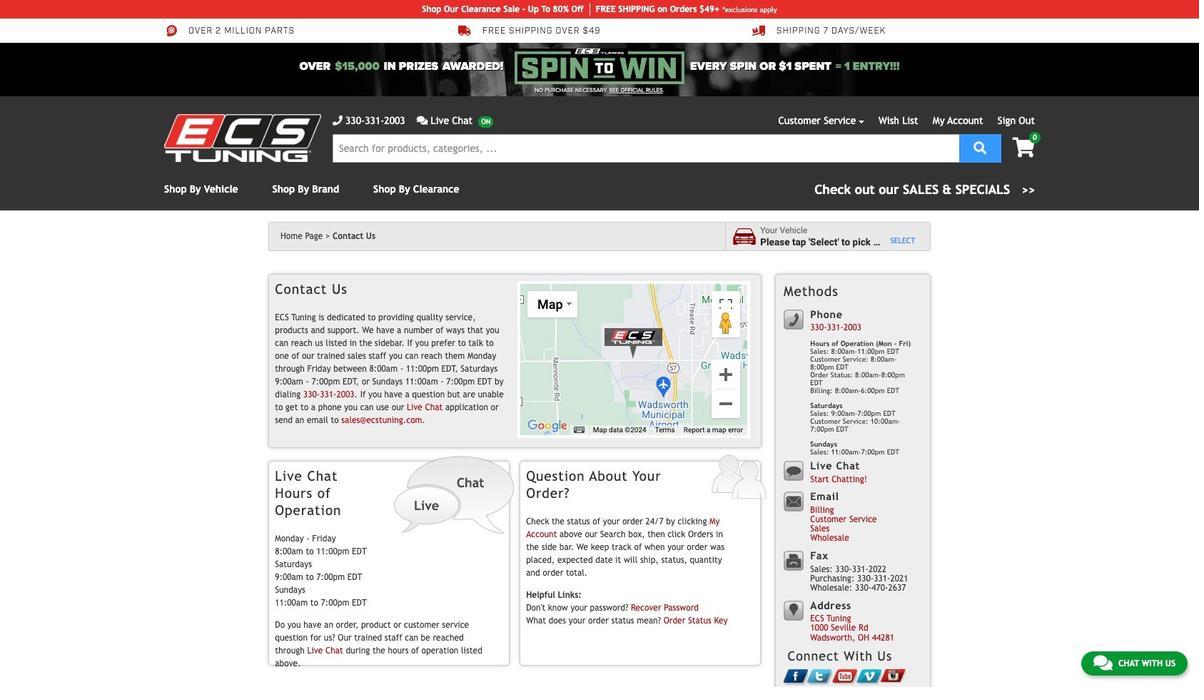 Task type: locate. For each thing, give the bounding box(es) containing it.
1 horizontal spatial ecs tuning image
[[598, 324, 670, 360]]

1 vertical spatial ecs tuning image
[[598, 324, 670, 360]]

live chat bubbles image
[[393, 455, 516, 536]]

comments image
[[1094, 655, 1113, 672]]

ecs tuning image
[[164, 114, 321, 162], [598, 324, 670, 360]]

ecs tuning 'spin to win' contest logo image
[[515, 49, 685, 84]]

map region
[[520, 284, 748, 435]]

shopping cart image
[[1013, 138, 1035, 158]]

0 horizontal spatial ecs tuning image
[[164, 114, 321, 162]]



Task type: describe. For each thing, give the bounding box(es) containing it.
search image
[[974, 141, 987, 154]]

keyboard shortcuts image
[[574, 427, 585, 433]]

Search text field
[[333, 134, 960, 163]]

my account image
[[711, 455, 768, 501]]

0 vertical spatial ecs tuning image
[[164, 114, 321, 162]]

comments image
[[417, 116, 428, 126]]

google image
[[524, 417, 571, 435]]

phone image
[[333, 116, 343, 126]]



Task type: vqa. For each thing, say whether or not it's contained in the screenshot.
NO Lifetime Replacement link
no



